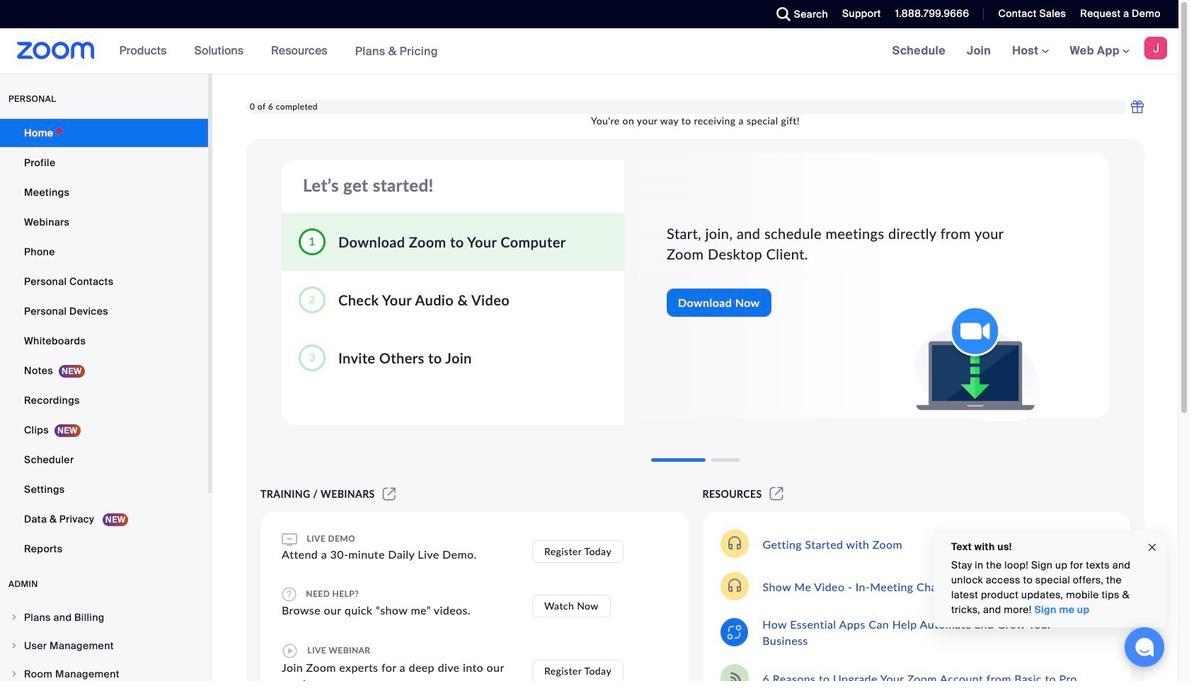 Task type: locate. For each thing, give the bounding box(es) containing it.
profile picture image
[[1145, 37, 1168, 59]]

1 vertical spatial menu item
[[0, 633, 208, 660]]

banner
[[0, 28, 1179, 74]]

menu item
[[0, 605, 208, 632], [0, 633, 208, 660], [0, 661, 208, 682]]

2 right image from the top
[[10, 642, 18, 651]]

1 vertical spatial right image
[[10, 642, 18, 651]]

1 menu item from the top
[[0, 605, 208, 632]]

personal menu menu
[[0, 119, 208, 565]]

window new image
[[768, 489, 786, 501]]

2 vertical spatial menu item
[[0, 661, 208, 682]]

window new image
[[381, 489, 398, 501]]

admin menu menu
[[0, 605, 208, 682]]

zoom logo image
[[17, 42, 95, 59]]

close image
[[1147, 540, 1158, 556]]

0 vertical spatial right image
[[10, 614, 18, 622]]

0 vertical spatial menu item
[[0, 605, 208, 632]]

1 right image from the top
[[10, 614, 18, 622]]

right image
[[10, 614, 18, 622], [10, 642, 18, 651]]

3 menu item from the top
[[0, 661, 208, 682]]



Task type: vqa. For each thing, say whether or not it's contained in the screenshot.
Footer
no



Task type: describe. For each thing, give the bounding box(es) containing it.
product information navigation
[[109, 28, 449, 74]]

2 menu item from the top
[[0, 633, 208, 660]]

open chat image
[[1135, 638, 1155, 658]]

meetings navigation
[[882, 28, 1179, 74]]

right image
[[10, 671, 18, 679]]



